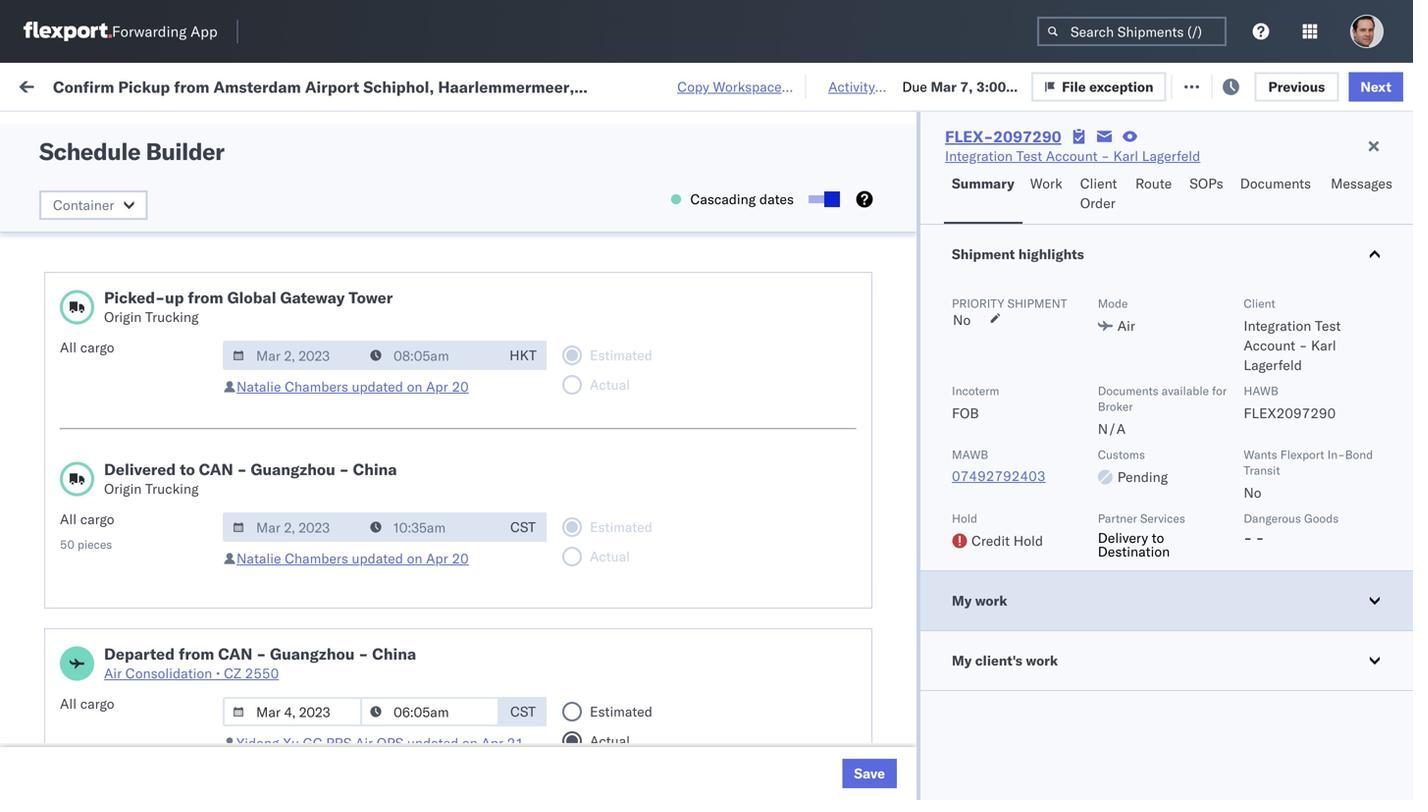 Task type: vqa. For each thing, say whether or not it's contained in the screenshot.
'MBL/MAWB N' button
yes



Task type: locate. For each thing, give the bounding box(es) containing it.
3 ca from the top
[[45, 333, 64, 350]]

1 vertical spatial 20
[[452, 550, 469, 567]]

1 vertical spatial segu6076363
[[1209, 669, 1306, 687]]

departed
[[104, 644, 175, 664]]

20 for delivered to can - guangzhou - china
[[452, 550, 469, 567]]

natalie chambers updated on apr 20
[[237, 378, 469, 395], [237, 550, 469, 567]]

1 confirm delivery link from the top
[[45, 193, 149, 213]]

schedule delivery appointment up departed
[[45, 626, 241, 643]]

12:44 pm cst, mar 3, 2023 for schedule delivery appointment
[[316, 497, 497, 514]]

ocean
[[601, 195, 641, 212], [601, 368, 641, 385], [601, 411, 641, 428], [601, 627, 641, 644], [601, 713, 641, 730]]

confirm pickup from los angeles, ca down ready
[[45, 141, 257, 178]]

2 vertical spatial karl lagerfeld international b.v c/o bleckmann
[[856, 756, 1152, 774]]

5 ocean from the top
[[601, 713, 641, 730]]

work down the credit
[[976, 592, 1008, 609]]

confirm delivery link for bookings
[[45, 193, 149, 213]]

delivery down departed
[[99, 669, 149, 686]]

2 vertical spatial b.v
[[1030, 756, 1052, 774]]

mar for "schedule pickup from amsterdam airport schiphol, haarlemmermeer, netherlands" link
[[417, 540, 443, 558]]

4 products from the top
[[764, 713, 820, 730]]

0 vertical spatial --
[[1337, 324, 1354, 342]]

3 schedule delivery appointment from the top
[[45, 496, 241, 513]]

2 ocean lcl from the top
[[601, 713, 669, 730]]

confirm for bookings test consignee
[[45, 194, 95, 211]]

4 schedule delivery appointment link from the top
[[45, 625, 241, 644]]

karl
[[1114, 147, 1139, 164], [1312, 337, 1337, 354], [856, 497, 881, 514], [856, 540, 881, 558], [856, 756, 881, 774]]

bookings test consignee
[[728, 195, 885, 212], [856, 195, 1013, 212], [856, 281, 1013, 298], [856, 324, 1013, 342], [856, 368, 1013, 385], [856, 411, 1013, 428], [856, 454, 1013, 471]]

schedule delivery appointment link up all cargo 50 pieces
[[45, 452, 241, 472]]

1 vertical spatial b.v
[[1030, 540, 1052, 558]]

2 flex-2060357 from the top
[[1084, 670, 1186, 687]]

container up upload
[[53, 196, 114, 214]]

work right 'import'
[[213, 76, 247, 93]]

181
[[472, 76, 498, 93]]

schedule builder
[[39, 136, 224, 166]]

schedule pickup from amsterdam airport schiphol, haarlemmermeer, netherlands button
[[45, 529, 279, 586]]

confirm delivery for bookings test consignee
[[45, 194, 149, 211]]

my work inside my work button
[[952, 592, 1008, 609]]

1 horizontal spatial work
[[1031, 175, 1063, 192]]

2 ca from the top
[[45, 290, 64, 307]]

schedule delivery appointment button up delivered
[[45, 409, 241, 430]]

pickup for 3rd schedule pickup from los angeles, ca link from the top of the page
[[107, 357, 149, 374]]

2097290 down services
[[1126, 540, 1186, 558]]

schedule delivery appointment down delivered
[[45, 496, 241, 513]]

2 1:59 from the top
[[316, 324, 346, 342]]

documents right sops
[[1241, 175, 1312, 192]]

2 appointment from the top
[[161, 453, 241, 470]]

natalie chambers updated on apr 20 for tower
[[237, 378, 469, 395]]

2 natalie chambers updated on apr 20 button from the top
[[237, 550, 469, 567]]

1 ocean lcl from the top
[[601, 627, 669, 644]]

3 schedule delivery appointment button from the top
[[45, 495, 241, 517]]

for right 'available'
[[1213, 383, 1227, 398]]

confirm delivery link
[[45, 193, 149, 213], [45, 668, 149, 688]]

lagerfeld inside client integration test account - karl lagerfeld incoterm fob
[[1244, 356, 1303, 374]]

7, up yidong xu gc prs air ops updated on apr 21 button
[[439, 713, 452, 730]]

2 schedule pickup from los angeles, ca link from the top
[[45, 313, 279, 352]]

delivery up all cargo 50 pieces
[[107, 453, 157, 470]]

1 vertical spatial flex-2060357
[[1084, 670, 1186, 687]]

1 flex-1911466 from the top
[[1084, 324, 1186, 342]]

ocean lcl up estimated
[[601, 627, 669, 644]]

cst, for schedule delivery appointment link corresponding to third the schedule delivery appointment button from the bottom
[[375, 454, 406, 471]]

otter products, llc up client's
[[856, 627, 980, 644]]

flex-1911466 up customs
[[1084, 411, 1186, 428]]

batch action button
[[1274, 70, 1402, 100]]

ag
[[921, 238, 940, 255], [1048, 238, 1067, 255]]

2 confirm delivery from the top
[[45, 669, 149, 686]]

apr up 4,
[[426, 550, 448, 567]]

all for picked-up from global gateway tower
[[60, 339, 77, 356]]

2 vertical spatial mabltest1
[[1337, 670, 1414, 687]]

schedule delivery appointment link up delivered
[[45, 409, 241, 428]]

ca for 3rd schedule pickup from los angeles, ca link from the bottom
[[45, 333, 64, 350]]

feb for 28,
[[410, 281, 434, 298]]

1 horizontal spatial :
[[452, 122, 455, 136]]

partner
[[1098, 511, 1138, 526]]

hold right the credit
[[1014, 532, 1044, 549]]

my down the credit
[[952, 592, 972, 609]]

angeles, down the status : ready for work, blocked, in progress
[[203, 141, 257, 158]]

appointment for schedule delivery appointment link corresponding to third the schedule delivery appointment button from the bottom
[[161, 453, 241, 470]]

2 fcl from the top
[[645, 368, 669, 385]]

bleckmann for schedule pickup from amsterdam airport schiphol, haarlemmermeer, netherlands
[[1082, 540, 1152, 558]]

to inside delivered to can - guangzhou - china origin trucking
[[180, 459, 195, 479]]

apr for picked-up from global gateway tower
[[426, 378, 448, 395]]

schedule delivery appointment button
[[45, 409, 241, 430], [45, 452, 241, 474], [45, 495, 241, 517], [45, 625, 241, 646]]

pickup for "schedule pickup from amsterdam airport schiphol, haarlemmermeer, netherlands" link
[[107, 530, 149, 547]]

status
[[106, 122, 141, 136]]

0 horizontal spatial client
[[1081, 175, 1118, 192]]

bicu1234565, up flex2097290
[[1209, 367, 1306, 384]]

consignee inside button
[[856, 161, 912, 175]]

1 all from the top
[[60, 339, 77, 356]]

2 vertical spatial cargo
[[80, 695, 114, 712]]

flex-2150210 button
[[1052, 233, 1190, 261], [1052, 233, 1190, 261]]

schedule pickup from los angeles, ca
[[45, 270, 265, 307], [45, 314, 265, 350], [45, 357, 265, 394], [45, 573, 265, 610]]

2 products, from the top
[[892, 627, 952, 644]]

schedule delivery appointment
[[45, 410, 241, 427], [45, 453, 241, 470], [45, 496, 241, 513], [45, 626, 241, 643]]

1 horizontal spatial work
[[976, 592, 1008, 609]]

container
[[1209, 153, 1262, 167], [53, 196, 114, 214]]

0 vertical spatial fcl
[[645, 195, 669, 212]]

confirm pickup from los angeles, ca button down consolidation
[[45, 701, 279, 743]]

0 vertical spatial ocean lcl
[[601, 627, 669, 644]]

fcl for bookings test consignee
[[645, 195, 669, 212]]

1 otter products, llc from the top
[[856, 584, 980, 601]]

2 vertical spatial bleckmann
[[1082, 756, 1152, 774]]

1 vertical spatial lcl
[[645, 713, 669, 730]]

1 vertical spatial no
[[953, 311, 971, 328]]

updated up 1:59 am cst, mar 4, 2023
[[352, 550, 403, 567]]

None checkbox
[[809, 195, 836, 203]]

0 vertical spatial guangzhou
[[251, 459, 336, 479]]

4 schedule delivery appointment from the top
[[45, 626, 241, 643]]

1 vertical spatial mmm d, yyyy text field
[[223, 512, 362, 542]]

can inside delivered to can - guangzhou - china origin trucking
[[199, 459, 233, 479]]

on left shipment
[[897, 238, 917, 255]]

pickup for 1st schedule pickup from los angeles, ca link from the top of the page
[[107, 270, 149, 288]]

0 vertical spatial segu6076363
[[1209, 626, 1306, 643]]

0 vertical spatial ocean fcl
[[601, 195, 669, 212]]

work button
[[1023, 166, 1073, 224]]

flexport demo consignee
[[728, 281, 889, 298], [728, 324, 889, 342], [728, 368, 889, 385], [728, 411, 889, 428], [728, 454, 889, 471]]

0 vertical spatial china
[[353, 459, 397, 479]]

0 vertical spatial mabltest1
[[1337, 584, 1414, 601]]

2097290 down pending
[[1126, 497, 1186, 514]]

can
[[199, 459, 233, 479], [218, 644, 253, 664]]

1 origin from the top
[[104, 308, 142, 325]]

cargo down picked-
[[80, 339, 114, 356]]

-- : -- -- text field
[[360, 341, 500, 370], [360, 512, 500, 542], [360, 697, 500, 726]]

hkt
[[510, 347, 537, 364]]

2 all from the top
[[60, 510, 77, 528]]

0 vertical spatial all
[[60, 339, 77, 356]]

china inside delivered to can - guangzhou - china origin trucking
[[353, 459, 397, 479]]

feb left 25,
[[418, 238, 442, 255]]

3, for schedule delivery appointment link corresponding to fourth the schedule delivery appointment button from the bottom
[[439, 411, 452, 428]]

flexport. image
[[24, 22, 112, 41]]

trucking inside picked-up from global gateway tower origin trucking
[[145, 308, 199, 325]]

air
[[601, 238, 619, 255], [1118, 317, 1136, 334], [601, 540, 619, 558], [104, 665, 122, 682], [355, 734, 373, 751]]

resize handle column header
[[281, 152, 304, 800], [499, 152, 522, 800], [567, 152, 591, 800], [695, 152, 719, 800], [823, 152, 846, 800], [1019, 152, 1043, 800], [1176, 152, 1200, 800], [1304, 152, 1327, 800], [1378, 152, 1402, 800]]

schedule delivery appointment link down delivered
[[45, 495, 241, 515]]

2 vertical spatial updated
[[407, 734, 459, 751]]

1:59 am cst, mar 3, 2023 for schedule delivery appointment link corresponding to third the schedule delivery appointment button from the bottom
[[316, 454, 489, 471]]

no down the transit
[[1244, 484, 1262, 501]]

karl lagerfeld international b.v c/o bleckmann for schedule pickup from amsterdam airport schiphol, haarlemmermeer, netherlands
[[856, 540, 1152, 558]]

1 horizontal spatial client
[[1244, 296, 1276, 311]]

confirm delivery link up "proof"
[[45, 193, 149, 213]]

ocean lcl
[[601, 627, 669, 644], [601, 713, 669, 730]]

angeles, down global
[[211, 314, 265, 331]]

flex-1911466 down mode
[[1084, 324, 1186, 342]]

1 horizontal spatial no
[[953, 311, 971, 328]]

1 schedule delivery appointment button from the top
[[45, 409, 241, 430]]

1911466 down 1919147
[[1126, 324, 1186, 342]]

0 vertical spatial international
[[947, 497, 1026, 514]]

no down priority
[[953, 311, 971, 328]]

1 vertical spatial hold
[[1014, 532, 1044, 549]]

3 flexport demo consignee from the top
[[728, 368, 889, 385]]

cst, for second the schedule delivery appointment button from the bottom of the page schedule delivery appointment link
[[383, 497, 414, 514]]

integration test account - on ag down dates
[[728, 238, 940, 255]]

flex-1911466 down n/a
[[1084, 454, 1186, 471]]

delivery up delivered
[[107, 410, 157, 427]]

snoozed
[[406, 122, 452, 136]]

mar for 3rd schedule pickup from los angeles, ca link from the top of the page
[[410, 368, 436, 385]]

to right delivered
[[180, 459, 195, 479]]

all for departed from can - guangzhou - china
[[60, 695, 77, 712]]

3 karl lagerfeld international b.v c/o bleckmann from the top
[[856, 756, 1152, 774]]

1 vertical spatial ocean lcl
[[601, 713, 669, 730]]

delivery down delivered
[[107, 496, 157, 513]]

0 vertical spatial my
[[20, 71, 51, 98]]

4 products, from the top
[[892, 713, 952, 730]]

1 horizontal spatial on
[[1024, 238, 1045, 255]]

natalie chambers updated on apr 20 button
[[237, 378, 469, 395], [237, 550, 469, 567]]

3 demu1232567 from the top
[[1309, 410, 1409, 428]]

delivery for the confirm delivery button associated with otter
[[99, 669, 149, 686]]

3 schedule pickup from los angeles, ca button from the top
[[45, 572, 279, 613]]

0 vertical spatial cst
[[511, 518, 536, 535]]

2 vertical spatial fcl
[[645, 411, 669, 428]]

4 demo from the top
[[783, 411, 820, 428]]

1 llc from the top
[[955, 584, 980, 601]]

1911466 down 'available'
[[1126, 411, 1186, 428]]

b.v for schedule pickup from amsterdam airport schiphol, haarlemmermeer, netherlands
[[1030, 540, 1052, 558]]

2 vertical spatial c/o
[[1055, 756, 1079, 774]]

chambers for guangzhou
[[285, 550, 348, 567]]

for left work,
[[187, 122, 203, 136]]

otter products, llc down the credit
[[856, 584, 980, 601]]

track
[[521, 76, 552, 93]]

2 cargo from the top
[[80, 510, 114, 528]]

schedule pickup from los angeles, ca button for --
[[45, 313, 279, 354]]

1 12:44 pm cst, mar 3, 2023 from the top
[[316, 497, 497, 514]]

1 vertical spatial confirm pickup from los angeles, ca link
[[45, 701, 279, 741]]

on right shipment
[[1024, 238, 1045, 255]]

(0)
[[340, 76, 365, 93]]

0 horizontal spatial work
[[213, 76, 247, 93]]

1 trucking from the top
[[145, 308, 199, 325]]

delivery for second the schedule delivery appointment button from the bottom of the page
[[107, 496, 157, 513]]

otter products - test account for schedule pickup from los angeles, ca
[[728, 584, 917, 601]]

schedule delivery appointment button up all cargo 50 pieces
[[45, 452, 241, 474]]

cst, for schedule delivery appointment link corresponding to fourth the schedule delivery appointment button from the bottom
[[375, 411, 406, 428]]

forwarding app link
[[24, 22, 218, 41]]

otter products, llc up save
[[856, 713, 980, 730]]

1 on from the left
[[897, 238, 917, 255]]

0 horizontal spatial ag
[[921, 238, 940, 255]]

c/o
[[1055, 497, 1079, 514], [1055, 540, 1079, 558], [1055, 756, 1079, 774]]

natalie chambers updated on apr 20 up 1:59 am cst, mar 4, 2023
[[237, 550, 469, 567]]

my up filtered
[[20, 71, 51, 98]]

documents for documents
[[1241, 175, 1312, 192]]

4 appointment from the top
[[161, 626, 241, 643]]

apr down 28,
[[426, 378, 448, 395]]

cst, for 3rd schedule pickup from los angeles, ca link from the top of the page
[[375, 368, 406, 385]]

20 up 1:59 am cst, mar 4, 2023
[[452, 550, 469, 567]]

2 vertical spatial international
[[947, 756, 1026, 774]]

3 otter products - test account from the top
[[728, 670, 917, 687]]

1 horizontal spatial my work
[[952, 592, 1008, 609]]

flex-2097290 up summary
[[945, 127, 1062, 146]]

1 vertical spatial pm
[[358, 540, 379, 558]]

angeles, for first schedule pickup from los angeles, ca link from the bottom of the page
[[211, 573, 265, 590]]

schedule delivery appointment up all cargo 50 pieces
[[45, 453, 241, 470]]

7,
[[960, 78, 973, 95], [439, 713, 452, 730]]

angeles, down haarlemmermeer,
[[211, 573, 265, 590]]

2 -- from the top
[[1337, 411, 1354, 428]]

dangerous
[[1244, 511, 1302, 526]]

1 vertical spatial c/o
[[1055, 540, 1079, 558]]

c/o for schedule pickup from amsterdam airport schiphol, haarlemmermeer, netherlands
[[1055, 540, 1079, 558]]

2150210
[[1126, 238, 1186, 255]]

- inside client integration test account - karl lagerfeld incoterm fob
[[1299, 337, 1308, 354]]

air inside departed from can - guangzhou - china air consolidation • cz 2550
[[104, 665, 122, 682]]

am inside due mar 7, 3:00 am
[[931, 97, 954, 115]]

0 vertical spatial to
[[180, 459, 195, 479]]

0 vertical spatial client
[[1081, 175, 1118, 192]]

broker
[[1098, 399, 1133, 414]]

2 otter products - test account from the top
[[728, 627, 917, 644]]

1:59 am cst, feb 28, 2023
[[316, 281, 496, 298]]

no right the snoozed
[[460, 122, 476, 136]]

no
[[460, 122, 476, 136], [953, 311, 971, 328], [1244, 484, 1262, 501]]

1 fcl from the top
[[645, 195, 669, 212]]

-- for third the schedule delivery appointment button from the bottom
[[1337, 454, 1354, 471]]

ocean fcl
[[601, 195, 669, 212], [601, 368, 669, 385], [601, 411, 669, 428]]

2 vertical spatial ocean fcl
[[601, 411, 669, 428]]

pickup
[[99, 141, 141, 158], [107, 270, 149, 288], [107, 314, 149, 331], [107, 357, 149, 374], [107, 530, 149, 547], [107, 573, 149, 590], [99, 702, 141, 720]]

5 demo from the top
[[783, 454, 820, 471]]

0 vertical spatial feb
[[418, 238, 442, 255]]

upload proof of delivery link
[[45, 236, 197, 256]]

1 ocean from the top
[[601, 195, 641, 212]]

0 vertical spatial documents
[[1241, 175, 1312, 192]]

0 vertical spatial natalie chambers updated on apr 20 button
[[237, 378, 469, 395]]

messages button
[[1323, 166, 1403, 224]]

2 horizontal spatial work
[[1026, 652, 1058, 669]]

documents up "broker" at the right
[[1098, 383, 1159, 398]]

documents inside button
[[1241, 175, 1312, 192]]

-- for fourth the schedule delivery appointment button from the bottom
[[1337, 411, 1354, 428]]

upload proof of delivery button
[[45, 236, 197, 258]]

1 vertical spatial natalie chambers updated on apr 20 button
[[237, 550, 469, 567]]

ag down the work button
[[1048, 238, 1067, 255]]

llc for confirm pickup from los angeles, ca
[[955, 713, 980, 730]]

container inside the "container numbers" 'button'
[[1209, 153, 1262, 167]]

2 ocean from the top
[[601, 368, 641, 385]]

20
[[452, 378, 469, 395], [452, 550, 469, 567]]

documents available for broker n/a
[[1098, 383, 1227, 437]]

1 otter products - test account from the top
[[728, 584, 917, 601]]

origin down delivered
[[104, 480, 142, 497]]

1 vertical spatial confirm delivery button
[[45, 668, 149, 690]]

workitem
[[22, 161, 73, 175]]

ocean lcl for 1:59 am cst, mar 7, 2023
[[601, 713, 669, 730]]

flex-
[[945, 127, 994, 146], [1084, 152, 1126, 169], [1084, 195, 1126, 212], [1084, 238, 1126, 255], [1084, 281, 1126, 298], [1084, 324, 1126, 342], [1084, 368, 1126, 385], [1084, 411, 1126, 428], [1084, 454, 1126, 471], [1084, 497, 1126, 514], [1084, 540, 1126, 558], [1084, 627, 1126, 644], [1084, 670, 1126, 687]]

angeles, right up
[[211, 270, 265, 288]]

client inside button
[[1081, 175, 1118, 192]]

guangzhou inside departed from can - guangzhou - china air consolidation • cz 2550
[[270, 644, 355, 664]]

available
[[1162, 383, 1209, 398]]

china inside departed from can - guangzhou - china air consolidation • cz 2550
[[372, 644, 416, 664]]

delivery inside partner services delivery to destination
[[1098, 529, 1149, 546]]

1 vertical spatial documents
[[1098, 383, 1159, 398]]

4 otter products, llc from the top
[[856, 713, 980, 730]]

3 mabltest1 from the top
[[1337, 670, 1414, 687]]

3,
[[439, 324, 452, 342], [439, 368, 452, 385], [439, 411, 452, 428], [439, 454, 452, 471], [446, 497, 459, 514], [446, 540, 459, 558]]

confirm delivery button down departed
[[45, 668, 149, 690]]

ocean fcl for flexport
[[601, 411, 669, 428]]

1 -- : -- -- text field from the top
[[360, 341, 500, 370]]

1 vertical spatial fcl
[[645, 368, 669, 385]]

1 products from the top
[[764, 584, 820, 601]]

4 1911466 from the top
[[1126, 454, 1186, 471]]

delivery for first the schedule delivery appointment button from the bottom of the page
[[107, 626, 157, 643]]

1 vertical spatial origin
[[104, 480, 142, 497]]

2 schedule delivery appointment from the top
[[45, 453, 241, 470]]

0 vertical spatial no
[[460, 122, 476, 136]]

confirm delivery for otter products, llc
[[45, 669, 149, 686]]

2 origin from the top
[[104, 480, 142, 497]]

mar for schedule delivery appointment link for first the schedule delivery appointment button from the bottom of the page
[[410, 627, 436, 644]]

mmm d, yyyy text field for gateway
[[223, 341, 362, 370]]

workitem button
[[12, 156, 285, 176]]

cst, for "schedule pickup from amsterdam airport schiphol, haarlemmermeer, netherlands" link
[[383, 540, 414, 558]]

0 vertical spatial confirm delivery
[[45, 194, 149, 211]]

MMM D, YYYY text field
[[223, 341, 362, 370], [223, 512, 362, 542]]

2 vertical spatial my
[[952, 652, 972, 669]]

1 mabltest1 from the top
[[1337, 584, 1414, 601]]

4 resize handle column header from the left
[[695, 152, 719, 800]]

2 demu1232567 from the top
[[1309, 367, 1409, 384]]

origin inside delivered to can - guangzhou - china origin trucking
[[104, 480, 142, 497]]

2 ocean fcl from the top
[[601, 368, 669, 385]]

2 : from the left
[[452, 122, 455, 136]]

flex-1911466 up "broker" at the right
[[1084, 368, 1186, 385]]

flex-2060357 down my work button
[[1084, 670, 1186, 687]]

integration test account - on ag
[[728, 238, 940, 255], [856, 238, 1067, 255]]

2 bicu1234565, from the top
[[1209, 367, 1306, 384]]

in-
[[1328, 447, 1346, 462]]

0 vertical spatial origin
[[104, 308, 142, 325]]

1 international from the top
[[947, 497, 1026, 514]]

file up integration test account - karl lagerfeld at the top
[[1062, 78, 1086, 95]]

2 1911466 from the top
[[1126, 368, 1186, 385]]

account inside client integration test account - karl lagerfeld incoterm fob
[[1244, 337, 1296, 354]]

1 chambers from the top
[[285, 378, 348, 395]]

2 vertical spatial flex-2097290
[[1084, 540, 1186, 558]]

1 vertical spatial international
[[947, 540, 1026, 558]]

2 horizontal spatial no
[[1244, 484, 1262, 501]]

ca for 1st schedule pickup from los angeles, ca link from the top of the page
[[45, 290, 64, 307]]

1 confirm pickup from los angeles, ca from the top
[[45, 141, 257, 178]]

0 vertical spatial c/o
[[1055, 497, 1079, 514]]

demu1232567 for 3rd schedule pickup from los angeles, ca link from the top of the page
[[1309, 367, 1409, 384]]

0 vertical spatial hold
[[952, 511, 978, 526]]

consignee
[[856, 161, 912, 175], [819, 195, 885, 212], [947, 195, 1013, 212], [823, 281, 889, 298], [947, 281, 1013, 298], [823, 324, 889, 342], [947, 324, 1013, 342], [823, 368, 889, 385], [947, 368, 1013, 385], [823, 411, 889, 428], [947, 411, 1013, 428], [823, 454, 889, 471], [947, 454, 1013, 471]]

1 vertical spatial my
[[952, 592, 972, 609]]

n
[[1408, 161, 1414, 175]]

client inside client integration test account - karl lagerfeld incoterm fob
[[1244, 296, 1276, 311]]

schedule pickup from los angeles, ca for 3rd schedule pickup from los angeles, ca link from the top of the page
[[45, 357, 265, 394]]

test inside client integration test account - karl lagerfeld incoterm fob
[[1315, 317, 1341, 334]]

from
[[145, 141, 174, 158], [153, 270, 181, 288], [188, 288, 223, 307], [153, 314, 181, 331], [153, 357, 181, 374], [153, 530, 181, 547], [153, 573, 181, 590], [179, 644, 214, 664], [145, 702, 174, 720]]

to down services
[[1152, 529, 1165, 546]]

1 vertical spatial ocean fcl
[[601, 368, 669, 385]]

pickup inside schedule pickup from amsterdam airport schiphol, haarlemmermeer, netherlands
[[107, 530, 149, 547]]

4 bicu1234565, demu1232567 from the top
[[1209, 454, 1409, 471]]

2023 for fourth the schedule delivery appointment button from the bottom
[[455, 411, 489, 428]]

confirm delivery button up "proof"
[[45, 193, 149, 214]]

mar for second the schedule delivery appointment button from the bottom of the page schedule delivery appointment link
[[417, 497, 443, 514]]

ag left shipment
[[921, 238, 940, 255]]

container inside container button
[[53, 196, 114, 214]]

1 vertical spatial all
[[60, 510, 77, 528]]

4 schedule pickup from los angeles, ca from the top
[[45, 573, 265, 610]]

flexport inside wants flexport in-bond transit no
[[1281, 447, 1325, 462]]

confirm pickup from los angeles, ca button down ready
[[45, 140, 279, 181]]

ocean for demo123
[[601, 195, 641, 212]]

cst for delivered to can - guangzhou - china
[[511, 518, 536, 535]]

bicu1234565, demu1232567 for -- schedule pickup from los angeles, ca button
[[1209, 324, 1409, 341]]

schedule pickup from amsterdam airport schiphol, haarlemmermeer, netherlands link
[[45, 529, 279, 586]]

1 vertical spatial 12:44 pm cst, mar 3, 2023
[[316, 540, 497, 558]]

:
[[141, 122, 144, 136], [452, 122, 455, 136]]

6 resize handle column header from the left
[[1019, 152, 1043, 800]]

1 horizontal spatial 7,
[[960, 78, 973, 95]]

0 vertical spatial flex-2060357
[[1084, 627, 1186, 644]]

1:59 am cst, mar 3, 2023
[[316, 324, 489, 342], [316, 368, 489, 385], [316, 411, 489, 428], [316, 454, 489, 471]]

2097290 up flex
[[994, 127, 1062, 146]]

apr left 21
[[481, 734, 504, 751]]

from inside schedule pickup from amsterdam airport schiphol, haarlemmermeer, netherlands
[[153, 530, 181, 547]]

3 bicu1234565, from the top
[[1209, 410, 1306, 428]]

1 b.v from the top
[[1030, 497, 1052, 514]]

feb for 25,
[[418, 238, 442, 255]]

2 bicu1234565, demu1232567 from the top
[[1209, 367, 1409, 384]]

1 confirm pickup from los angeles, ca button from the top
[[45, 140, 279, 181]]

3 demo from the top
[[783, 368, 820, 385]]

delivery for third the schedule delivery appointment button from the bottom
[[107, 453, 157, 470]]

work inside button
[[1026, 652, 1058, 669]]

confirm pickup from los angeles, ca
[[45, 141, 257, 178], [45, 702, 257, 739]]

7, inside due mar 7, 3:00 am
[[960, 78, 973, 95]]

2 20 from the top
[[452, 550, 469, 567]]

demu1232567 for schedule delivery appointment link corresponding to fourth the schedule delivery appointment button from the bottom
[[1309, 410, 1409, 428]]

0 vertical spatial all cargo
[[60, 339, 114, 356]]

schedule delivery appointment up delivered
[[45, 410, 241, 427]]

my left client's
[[952, 652, 972, 669]]

0 vertical spatial 2060357
[[1126, 627, 1186, 644]]

otter products, llc for schedule pickup from los angeles, ca
[[856, 584, 980, 601]]

2 international from the top
[[947, 540, 1026, 558]]

1911466
[[1126, 324, 1186, 342], [1126, 368, 1186, 385], [1126, 411, 1186, 428], [1126, 454, 1186, 471]]

file exception
[[1079, 76, 1171, 93], [1062, 78, 1154, 95]]

3 1:59 from the top
[[316, 368, 346, 385]]

bicu1234565, up hawb
[[1209, 324, 1306, 341]]

angeles, for 3rd schedule pickup from los angeles, ca link from the top of the page
[[211, 357, 265, 374]]

bookings test consignee down shipment
[[856, 281, 1013, 298]]

delivery up upload proof of delivery
[[99, 194, 149, 211]]

mar inside due mar 7, 3:00 am
[[931, 78, 957, 95]]

pickup for 3rd schedule pickup from los angeles, ca link from the bottom
[[107, 314, 149, 331]]

1 confirm pickup from los angeles, ca link from the top
[[45, 140, 279, 179]]

flexport
[[728, 281, 780, 298], [728, 324, 780, 342], [728, 368, 780, 385], [728, 411, 780, 428], [1281, 447, 1325, 462], [728, 454, 780, 471]]

schedule inside schedule pickup from amsterdam airport schiphol, haarlemmermeer, netherlands
[[45, 530, 103, 547]]

0 vertical spatial natalie
[[237, 378, 281, 395]]

my work down the credit
[[952, 592, 1008, 609]]

order
[[1081, 194, 1116, 212]]

all cargo down picked-
[[60, 339, 114, 356]]

can up amsterdam
[[199, 459, 233, 479]]

2 schedule delivery appointment button from the top
[[45, 452, 241, 474]]

4 ocean from the top
[[601, 627, 641, 644]]

2 vertical spatial --
[[1337, 454, 1354, 471]]

confirm pickup from los angeles, ca button
[[45, 140, 279, 181], [45, 701, 279, 743]]

1 vertical spatial natalie chambers updated on apr 20
[[237, 550, 469, 567]]

confirm delivery button for bookings
[[45, 193, 149, 214]]

5 1:59 from the top
[[316, 454, 346, 471]]

ocean for --
[[601, 411, 641, 428]]

confirm pickup from los angeles, ca link down ready
[[45, 140, 279, 179]]

0 vertical spatial pm
[[358, 497, 379, 514]]

2 b.v from the top
[[1030, 540, 1052, 558]]

mar for 3rd schedule pickup from los angeles, ca link from the bottom
[[410, 324, 436, 342]]

0 vertical spatial b.v
[[1030, 497, 1052, 514]]

2023
[[470, 238, 504, 255], [462, 281, 496, 298], [455, 324, 489, 342], [455, 368, 489, 385], [455, 411, 489, 428], [455, 454, 489, 471], [463, 497, 497, 514], [463, 540, 497, 558], [455, 627, 489, 644], [455, 713, 489, 730]]

trucking inside delivered to can - guangzhou - china origin trucking
[[145, 480, 199, 497]]

angeles,
[[203, 141, 257, 158], [211, 270, 265, 288], [211, 314, 265, 331], [211, 357, 265, 374], [211, 573, 265, 590], [203, 702, 257, 720]]

pm for schedule pickup from amsterdam airport schiphol, haarlemmermeer, netherlands
[[358, 540, 379, 558]]

karl lagerfeld international b.v c/o bleckmann for schedule delivery appointment
[[856, 497, 1152, 514]]

llc for schedule pickup from los angeles, ca
[[955, 584, 980, 601]]

1 vertical spatial all cargo
[[60, 695, 114, 712]]

0 horizontal spatial my work
[[20, 71, 107, 98]]

flex-2097290 link
[[945, 127, 1062, 146]]

2 confirm from the top
[[45, 194, 95, 211]]

cascading
[[691, 190, 756, 208]]

test
[[1017, 147, 1043, 164], [936, 152, 962, 169], [789, 195, 815, 212], [917, 195, 943, 212], [800, 238, 826, 255], [927, 238, 953, 255], [917, 281, 943, 298], [1315, 317, 1341, 334], [917, 324, 943, 342], [917, 368, 943, 385], [917, 411, 943, 428], [917, 454, 943, 471], [836, 584, 862, 601], [836, 627, 862, 644], [836, 670, 862, 687], [836, 713, 862, 730]]

products
[[764, 584, 820, 601], [764, 627, 820, 644], [764, 670, 820, 687], [764, 713, 820, 730]]

schedule delivery appointment link for first the schedule delivery appointment button from the bottom of the page
[[45, 625, 241, 644]]

2 confirm delivery link from the top
[[45, 668, 149, 688]]

trucking down delivered
[[145, 480, 199, 497]]

confirm delivery link for otter
[[45, 668, 149, 688]]

schedule delivery appointment for fourth the schedule delivery appointment button from the bottom
[[45, 410, 241, 427]]

documents button
[[1233, 166, 1323, 224]]

client order button
[[1073, 166, 1128, 224]]

bicu1234565, down hawb
[[1209, 410, 1306, 428]]

for inside documents available for broker n/a
[[1213, 383, 1227, 398]]

2 karl lagerfeld international b.v c/o bleckmann from the top
[[856, 540, 1152, 558]]

Search Work text field
[[754, 70, 968, 100]]

1 horizontal spatial for
[[1213, 383, 1227, 398]]

c/o for schedule delivery appointment
[[1055, 497, 1079, 514]]

-- down 017482927
[[1337, 324, 1354, 342]]

1 vertical spatial cargo
[[80, 510, 114, 528]]

demu1232567 up 074927924
[[1309, 454, 1409, 471]]

demu1232567 up bond
[[1309, 410, 1409, 428]]

4 demu1232567 from the top
[[1309, 454, 1409, 471]]

natalie for global
[[237, 378, 281, 395]]

2 demo from the top
[[783, 324, 820, 342]]

container for container numbers
[[1209, 153, 1262, 167]]

client up hawb
[[1244, 296, 1276, 311]]

client
[[1081, 175, 1118, 192], [1244, 296, 1276, 311]]

bicu1234565, demu1232567 for 2nd schedule pickup from los angeles, ca button
[[1209, 367, 1409, 384]]

1 vertical spatial updated
[[352, 550, 403, 567]]

my client's work
[[952, 652, 1058, 669]]

from inside departed from can - guangzhou - china air consolidation • cz 2550
[[179, 644, 214, 664]]

3 b.v from the top
[[1030, 756, 1052, 774]]

otter
[[728, 584, 761, 601], [856, 584, 888, 601], [728, 627, 761, 644], [856, 627, 888, 644], [728, 670, 761, 687], [856, 670, 888, 687], [728, 713, 761, 730], [856, 713, 888, 730]]

bookings test consignee up mawb
[[856, 411, 1013, 428]]

lcl for 1:59 am cst, mar 4, 2023
[[645, 627, 669, 644]]

0 vertical spatial trucking
[[145, 308, 199, 325]]

2 bleckmann from the top
[[1082, 540, 1152, 558]]

1 vertical spatial 12:44
[[316, 540, 354, 558]]

2 vertical spatial no
[[1244, 484, 1262, 501]]

Search Shipments (/) text field
[[1038, 17, 1227, 46]]

messages
[[1331, 175, 1393, 192]]

karl inside integration test account - karl lagerfeld link
[[1114, 147, 1139, 164]]

2 vertical spatial 2097290
[[1126, 540, 1186, 558]]

1 vertical spatial karl lagerfeld international b.v c/o bleckmann
[[856, 540, 1152, 558]]

origin down picked-
[[104, 308, 142, 325]]

1 horizontal spatial to
[[1152, 529, 1165, 546]]

confirm for honeywell - test account
[[45, 141, 95, 158]]

1 ocean fcl from the top
[[601, 195, 669, 212]]

natalie chambers updated on apr 20 button for -
[[237, 550, 469, 567]]

684
[[382, 76, 407, 93]]

guangzhou inside delivered to can - guangzhou - china origin trucking
[[251, 459, 336, 479]]

1911466 for schedule delivery appointment link corresponding to third the schedule delivery appointment button from the bottom
[[1126, 454, 1186, 471]]

2023 for 2nd schedule pickup from los angeles, ca button
[[455, 368, 489, 385]]

2097290
[[994, 127, 1062, 146], [1126, 497, 1186, 514], [1126, 540, 1186, 558]]

1911466 up "broker" at the right
[[1126, 368, 1186, 385]]

feb left 28,
[[410, 281, 434, 298]]

1 vertical spatial confirm delivery link
[[45, 668, 149, 688]]

1 vertical spatial work
[[976, 592, 1008, 609]]

1 cargo from the top
[[80, 339, 114, 356]]

3 otter products, llc from the top
[[856, 670, 980, 687]]

1 appointment from the top
[[161, 410, 241, 427]]

1 vertical spatial confirm pickup from los angeles, ca button
[[45, 701, 279, 743]]

0 vertical spatial karl lagerfeld international b.v c/o bleckmann
[[856, 497, 1152, 514]]

guangzhou for to
[[251, 459, 336, 479]]

3 c/o from the top
[[1055, 756, 1079, 774]]

6 ca from the top
[[45, 722, 64, 739]]

my
[[20, 71, 51, 98], [952, 592, 972, 609], [952, 652, 972, 669]]

cargo inside all cargo 50 pieces
[[80, 510, 114, 528]]

documents inside documents available for broker n/a
[[1098, 383, 1159, 398]]

can up cz
[[218, 644, 253, 664]]

1:59 am cst, mar 3, 2023 for 3rd schedule pickup from los angeles, ca link from the top of the page
[[316, 368, 489, 385]]

llc
[[955, 584, 980, 601], [955, 627, 980, 644], [955, 670, 980, 687], [955, 713, 980, 730]]

my inside button
[[952, 592, 972, 609]]

client for order
[[1081, 175, 1118, 192]]

4 confirm from the top
[[45, 702, 95, 720]]

my inside button
[[952, 652, 972, 669]]

1 vertical spatial --
[[1337, 411, 1354, 428]]

delivery inside button
[[146, 237, 197, 254]]

hold
[[952, 511, 978, 526], [1014, 532, 1044, 549]]

natalie down amsterdam
[[237, 550, 281, 567]]

otter products, llc down client's
[[856, 670, 980, 687]]

1 flex-2060357 from the top
[[1084, 627, 1186, 644]]

cargo up pieces
[[80, 510, 114, 528]]

0 horizontal spatial container
[[53, 196, 114, 214]]

demo123
[[1337, 195, 1403, 212]]

save
[[854, 765, 885, 782]]

mmm d, yyyy text field down delivered to can - guangzhou - china origin trucking
[[223, 512, 362, 542]]

apr
[[426, 378, 448, 395], [426, 550, 448, 567], [481, 734, 504, 751]]

2 vertical spatial all
[[60, 695, 77, 712]]

otter products, llc for confirm pickup from los angeles, ca
[[856, 713, 980, 730]]

1911408
[[1126, 195, 1186, 212]]

gateway
[[280, 288, 345, 307]]

work up by:
[[56, 71, 107, 98]]

tower
[[349, 288, 393, 307]]

xu
[[283, 734, 299, 751]]

can inside departed from can - guangzhou - china air consolidation • cz 2550
[[218, 644, 253, 664]]

amsterdam
[[185, 530, 257, 547]]

1 vertical spatial natalie
[[237, 550, 281, 567]]

to inside partner services delivery to destination
[[1152, 529, 1165, 546]]



Task type: describe. For each thing, give the bounding box(es) containing it.
cst for departed from can - guangzhou - china
[[511, 703, 536, 720]]

client's
[[976, 652, 1023, 669]]

next button
[[1349, 72, 1404, 101]]

from inside picked-up from global gateway tower origin trucking
[[188, 288, 223, 307]]

netherlands
[[45, 569, 122, 586]]

on up 1:59 am cst, mar 4, 2023
[[407, 550, 423, 567]]

mawb 07492792403
[[952, 447, 1046, 484]]

fob
[[952, 404, 979, 422]]

demo for 2nd schedule pickup from los angeles, ca button
[[783, 368, 820, 385]]

guangzhou for from
[[270, 644, 355, 664]]

1 1:59 from the top
[[316, 281, 346, 298]]

7 1:59 from the top
[[316, 713, 346, 730]]

pickup for first schedule pickup from los angeles, ca link from the bottom of the page
[[107, 573, 149, 590]]

builder
[[146, 136, 224, 166]]

1 2060357 from the top
[[1126, 627, 1186, 644]]

1 segu6076363 from the top
[[1209, 626, 1306, 643]]

11:00
[[316, 238, 354, 255]]

action
[[1346, 76, 1390, 93]]

sops button
[[1182, 166, 1233, 224]]

flex id
[[1052, 161, 1089, 175]]

0 vertical spatial work
[[213, 76, 247, 93]]

2 ag from the left
[[1048, 238, 1067, 255]]

schedule pickup from los angeles, ca for 3rd schedule pickup from los angeles, ca link from the bottom
[[45, 314, 265, 350]]

3 products, from the top
[[892, 670, 952, 687]]

2 flexport demo consignee from the top
[[728, 324, 889, 342]]

container numbers button
[[1200, 148, 1308, 184]]

0 vertical spatial flex-2097290
[[945, 127, 1062, 146]]

2097290 for schedule pickup from amsterdam airport schiphol, haarlemmermeer, netherlands
[[1126, 540, 1186, 558]]

bicu1234565, demu1232567 for fourth the schedule delivery appointment button from the bottom
[[1209, 410, 1409, 428]]

0 horizontal spatial hold
[[952, 511, 978, 526]]

schedule delivery appointment for first the schedule delivery appointment button from the bottom of the page
[[45, 626, 241, 643]]

delivery for the confirm delivery button related to bookings
[[99, 194, 149, 211]]

ops
[[377, 734, 404, 751]]

estimated
[[590, 703, 653, 720]]

ocean fcl for bookings
[[601, 195, 669, 212]]

3, for second the schedule delivery appointment button from the bottom of the page schedule delivery appointment link
[[446, 497, 459, 514]]

progress
[[306, 122, 355, 136]]

cz
[[224, 665, 241, 682]]

•
[[216, 665, 220, 682]]

bicu1234565, for schedule delivery appointment link corresponding to fourth the schedule delivery appointment button from the bottom
[[1209, 410, 1306, 428]]

demu1232567 for schedule delivery appointment link corresponding to third the schedule delivery appointment button from the bottom
[[1309, 454, 1409, 471]]

products for schedule pickup from los angeles, ca
[[764, 584, 820, 601]]

on left 21
[[462, 734, 478, 751]]

origin inside picked-up from global gateway tower origin trucking
[[104, 308, 142, 325]]

flex-2097290 for schedule delivery appointment
[[1084, 497, 1186, 514]]

3 flex-1911466 from the top
[[1084, 411, 1186, 428]]

ca for 3rd schedule pickup from los angeles, ca link from the top of the page
[[45, 376, 64, 394]]

4,
[[439, 627, 452, 644]]

up
[[165, 288, 184, 307]]

test inside integration test account - karl lagerfeld link
[[1017, 147, 1043, 164]]

all cargo 50 pieces
[[60, 510, 114, 552]]

flex id button
[[1043, 156, 1180, 176]]

4 schedule pickup from los angeles, ca link from the top
[[45, 572, 279, 611]]

bookings test consignee down priority
[[856, 324, 1013, 342]]

can for from
[[218, 644, 253, 664]]

9 resize handle column header from the left
[[1378, 152, 1402, 800]]

3 llc from the top
[[955, 670, 980, 687]]

am for third the schedule delivery appointment button from the bottom
[[349, 454, 372, 471]]

yidong xu gc prs air ops updated on apr 21 button
[[237, 734, 524, 751]]

integration down dates
[[728, 238, 796, 255]]

confirm pickup from los angeles, ca link for first confirm pickup from los angeles, ca button from the top
[[45, 140, 279, 179]]

haarlemmermeer,
[[155, 549, 267, 566]]

file down search shipments (/) text box
[[1079, 76, 1103, 93]]

integration down the honeywell
[[856, 238, 924, 255]]

2 resize handle column header from the left
[[499, 152, 522, 800]]

schedule delivery appointment link for third the schedule delivery appointment button from the bottom
[[45, 452, 241, 472]]

0 horizontal spatial no
[[460, 122, 476, 136]]

3, for "schedule pickup from amsterdam airport schiphol, haarlemmermeer, netherlands" link
[[446, 540, 459, 558]]

bookings test consignee down the honeywell
[[728, 195, 885, 212]]

bond
[[1346, 447, 1374, 462]]

5 flexport demo consignee from the top
[[728, 454, 889, 471]]

los for first schedule pickup from los angeles, ca link from the bottom of the page
[[185, 573, 207, 590]]

mar for schedule delivery appointment link corresponding to third the schedule delivery appointment button from the bottom
[[410, 454, 436, 471]]

work inside button
[[1031, 175, 1063, 192]]

pending
[[1118, 468, 1168, 485]]

los for 3rd schedule pickup from los angeles, ca link from the bottom
[[185, 314, 207, 331]]

otter products - test account for confirm pickup from los angeles, ca
[[728, 713, 917, 730]]

snoozed : no
[[406, 122, 476, 136]]

batch action
[[1304, 76, 1390, 93]]

schiphol,
[[92, 549, 151, 566]]

china for departed from can - guangzhou - china
[[372, 644, 416, 664]]

-- : -- -- text field for delivered to can - guangzhou - china
[[360, 512, 500, 542]]

honeywell - test account
[[856, 152, 1018, 169]]

bicu1234565, for 3rd schedule pickup from los angeles, ca link from the bottom
[[1209, 324, 1306, 341]]

ca for first schedule pickup from los angeles, ca link from the bottom of the page
[[45, 592, 64, 610]]

bookings test consignee down consignee button
[[856, 195, 1013, 212]]

1919147
[[1126, 281, 1186, 298]]

international for schedule pickup from amsterdam airport schiphol, haarlemmermeer, netherlands
[[947, 540, 1026, 558]]

1 ag from the left
[[921, 238, 940, 255]]

1 integration test account - on ag from the left
[[728, 238, 940, 255]]

1 horizontal spatial hold
[[1014, 532, 1044, 549]]

products, for schedule pickup from los angeles, ca
[[892, 584, 952, 601]]

3 products from the top
[[764, 670, 820, 687]]

confirm for otter products, llc
[[45, 669, 95, 686]]

MMM D, YYYY text field
[[223, 697, 362, 726]]

1 demo from the top
[[783, 281, 820, 298]]

50
[[60, 537, 74, 552]]

25,
[[446, 238, 467, 255]]

07492792403 button
[[952, 467, 1046, 484]]

5 resize handle column header from the left
[[823, 152, 846, 800]]

products for schedule delivery appointment
[[764, 627, 820, 644]]

0 vertical spatial 2097290
[[994, 127, 1062, 146]]

priority
[[952, 296, 1005, 311]]

28,
[[437, 281, 458, 298]]

shipment
[[952, 245, 1015, 263]]

on right 181
[[502, 76, 517, 93]]

1 ca from the top
[[45, 161, 64, 178]]

mawb
[[952, 447, 989, 462]]

1 flexport demo consignee from the top
[[728, 281, 889, 298]]

shipment highlights button
[[921, 225, 1414, 284]]

mbl/mawb n button
[[1327, 156, 1414, 176]]

angeles, down cz
[[203, 702, 257, 720]]

cargo for picked-
[[80, 339, 114, 356]]

incoterm
[[952, 383, 1000, 398]]

integration inside client integration test account - karl lagerfeld incoterm fob
[[1244, 317, 1312, 334]]

by:
[[71, 120, 90, 137]]

0 vertical spatial for
[[187, 122, 203, 136]]

products, for schedule delivery appointment
[[892, 627, 952, 644]]

3 international from the top
[[947, 756, 1026, 774]]

4 schedule delivery appointment button from the top
[[45, 625, 241, 646]]

message
[[285, 76, 340, 93]]

delivered
[[104, 459, 176, 479]]

2 vertical spatial apr
[[481, 734, 504, 751]]

container for container
[[53, 196, 114, 214]]

los for 3rd schedule pickup from los angeles, ca link from the top of the page
[[185, 357, 207, 374]]

3 -- : -- -- text field from the top
[[360, 697, 500, 726]]

017482927
[[1337, 238, 1414, 255]]

684 at risk
[[382, 76, 450, 93]]

2023 for the schedule pickup from amsterdam airport schiphol, haarlemmermeer, netherlands button
[[463, 540, 497, 558]]

pieces
[[78, 537, 112, 552]]

work,
[[206, 122, 237, 136]]

credit hold
[[972, 532, 1044, 549]]

partner services delivery to destination
[[1098, 511, 1186, 560]]

destination
[[1098, 543, 1170, 560]]

cst, for 3rd schedule pickup from los angeles, ca link from the bottom
[[375, 324, 406, 342]]

import work
[[165, 76, 247, 93]]

0 vertical spatial work
[[56, 71, 107, 98]]

181 on track
[[472, 76, 552, 93]]

2 2060357 from the top
[[1126, 670, 1186, 687]]

bicu1234565, for schedule delivery appointment link corresponding to third the schedule delivery appointment button from the bottom
[[1209, 454, 1306, 471]]

integration up summary
[[945, 147, 1013, 164]]

china for delivered to can - guangzhou - china
[[353, 459, 397, 479]]

at
[[411, 76, 423, 93]]

3 schedule pickup from los angeles, ca link from the top
[[45, 356, 279, 395]]

bookings test consignee down fob
[[856, 454, 1013, 471]]

pm for schedule delivery appointment
[[358, 497, 379, 514]]

highlights
[[1019, 245, 1085, 263]]

demo for -- schedule pickup from los angeles, ca button
[[783, 324, 820, 342]]

chambers for gateway
[[285, 378, 348, 395]]

appointment for second the schedule delivery appointment button from the bottom of the page schedule delivery appointment link
[[161, 496, 241, 513]]

services
[[1141, 511, 1186, 526]]

bookings test consignee up fob
[[856, 368, 1013, 385]]

3:00
[[977, 78, 1006, 95]]

client for integration
[[1244, 296, 1276, 311]]

route button
[[1128, 166, 1182, 224]]

my for my client's work button
[[952, 652, 972, 669]]

upload
[[45, 237, 90, 254]]

picked-up from global gateway tower origin trucking
[[104, 288, 393, 325]]

mode
[[1098, 296, 1128, 311]]

lcl for 1:59 am cst, mar 7, 2023
[[645, 713, 669, 730]]

12:44 for schedule pickup from amsterdam airport schiphol, haarlemmermeer, netherlands
[[316, 540, 354, 558]]

flex-2150210
[[1084, 238, 1186, 255]]

2 integration test account - on ag from the left
[[856, 238, 1067, 255]]

4 flexport demo consignee from the top
[[728, 411, 889, 428]]

of
[[130, 237, 143, 254]]

2 segu6076363 from the top
[[1209, 669, 1306, 687]]

demo for third the schedule delivery appointment button from the bottom
[[783, 454, 820, 471]]

cst, for schedule delivery appointment link for first the schedule delivery appointment button from the bottom of the page
[[375, 627, 406, 644]]

am for fourth the schedule delivery appointment button from the bottom
[[349, 411, 372, 428]]

ocean for mabltest1
[[601, 627, 641, 644]]

save button
[[843, 759, 897, 788]]

angeles, for 1st schedule pickup from los angeles, ca link from the top of the page
[[211, 270, 265, 288]]

flex-1919147
[[1084, 281, 1186, 298]]

8 resize handle column header from the left
[[1304, 152, 1327, 800]]

honeywell
[[856, 152, 921, 169]]

1:59 am cst, mar 3, 2023 for schedule delivery appointment link corresponding to fourth the schedule delivery appointment button from the bottom
[[316, 411, 489, 428]]

import work button
[[165, 76, 247, 93]]

1 schedule pickup from los angeles, ca link from the top
[[45, 269, 279, 309]]

no inside wants flexport in-bond transit no
[[1244, 484, 1262, 501]]

2 confirm pickup from los angeles, ca button from the top
[[45, 701, 279, 743]]

1 resize handle column header from the left
[[281, 152, 304, 800]]

schedule pickup from los angeles, ca for 1st schedule pickup from los angeles, ca link from the top of the page
[[45, 270, 265, 307]]

2 on from the left
[[1024, 238, 1045, 255]]

updated for delivered to can - guangzhou - china
[[352, 550, 403, 567]]

7 resize handle column header from the left
[[1176, 152, 1200, 800]]

confirm pickup from los angeles, ca link for 1st confirm pickup from los angeles, ca button from the bottom
[[45, 701, 279, 741]]

message (0)
[[285, 76, 365, 93]]

2 schedule pickup from los angeles, ca button from the top
[[45, 356, 279, 397]]

blocked,
[[240, 122, 289, 136]]

4 flex-1911466 from the top
[[1084, 454, 1186, 471]]

1 vertical spatial 7,
[[439, 713, 452, 730]]

1:59 for schedule delivery appointment link corresponding to fourth the schedule delivery appointment button from the bottom
[[316, 411, 346, 428]]

fcl for flexport demo consignee
[[645, 411, 669, 428]]

21
[[507, 734, 524, 751]]

work inside button
[[976, 592, 1008, 609]]

3 resize handle column header from the left
[[567, 152, 591, 800]]

client integration test account - karl lagerfeld incoterm fob
[[952, 296, 1341, 422]]

12:44 pm cst, mar 3, 2023 for schedule pickup from amsterdam airport schiphol, haarlemmermeer, netherlands
[[316, 540, 497, 558]]

products for confirm pickup from los angeles, ca
[[764, 713, 820, 730]]

on down 1:59 am cst, feb 28, 2023
[[407, 378, 423, 395]]

dates
[[760, 190, 794, 208]]

all inside all cargo 50 pieces
[[60, 510, 77, 528]]

2550
[[245, 665, 279, 682]]

natalie chambers updated on apr 20 for -
[[237, 550, 469, 567]]

b.v for schedule delivery appointment
[[1030, 497, 1052, 514]]

am for 1st confirm pickup from los angeles, ca button from the bottom
[[349, 713, 372, 730]]

all cargo for departed from can - guangzhou - china
[[60, 695, 114, 712]]

karl inside client integration test account - karl lagerfeld incoterm fob
[[1312, 337, 1337, 354]]

2 confirm pickup from los angeles, ca from the top
[[45, 702, 257, 739]]

id
[[1077, 161, 1089, 175]]

3 bleckmann from the top
[[1082, 756, 1152, 774]]

2 flex-1911466 from the top
[[1084, 368, 1186, 385]]

natalie chambers updated on apr 20 button for tower
[[237, 378, 469, 395]]

wants flexport in-bond transit no
[[1244, 447, 1374, 501]]

gc
[[303, 734, 323, 751]]

container button
[[39, 190, 148, 220]]

2097290 for schedule delivery appointment
[[1126, 497, 1186, 514]]

credit
[[972, 532, 1010, 549]]

consolidation
[[125, 665, 212, 682]]

1:59 for schedule delivery appointment link for first the schedule delivery appointment button from the bottom of the page
[[316, 627, 346, 644]]

transit
[[1244, 463, 1281, 478]]



